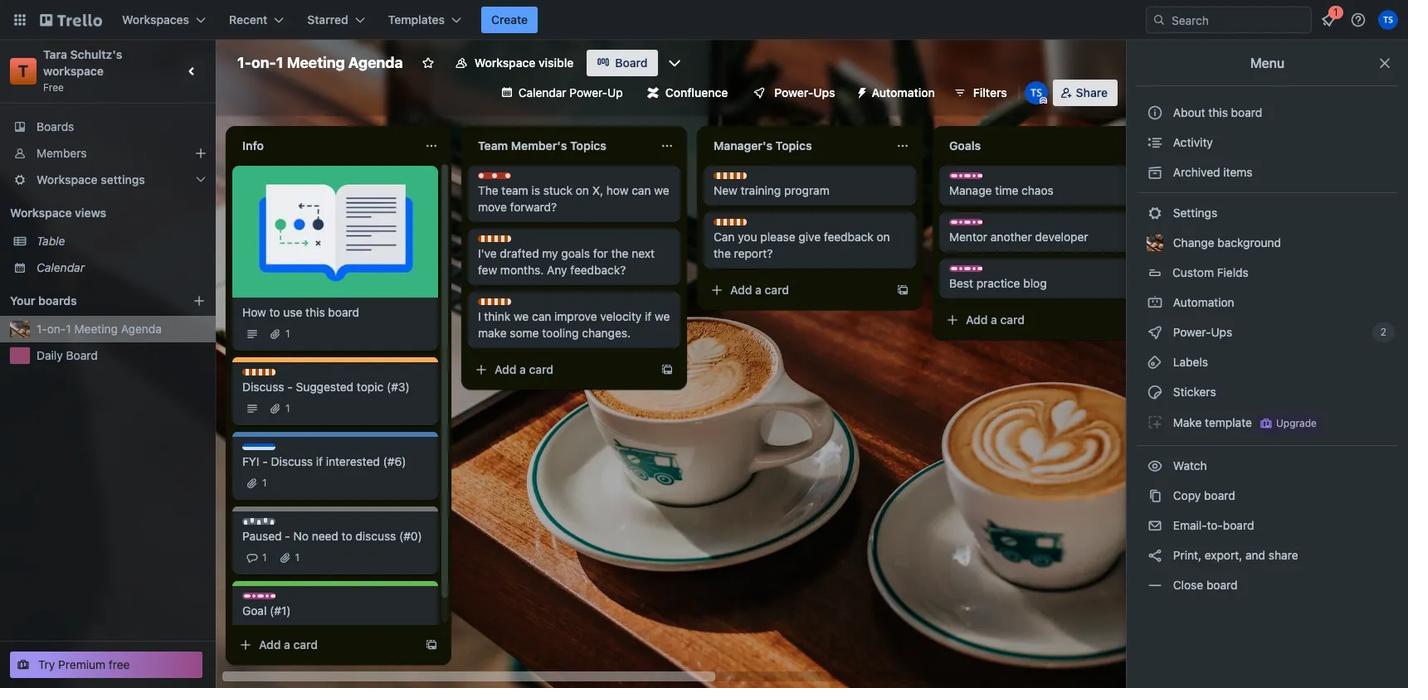 Task type: locate. For each thing, give the bounding box(es) containing it.
manage
[[950, 183, 992, 198]]

1 vertical spatial if
[[316, 455, 323, 469]]

1 vertical spatial can
[[532, 310, 551, 324]]

add down make
[[495, 363, 517, 377]]

calendar for calendar power-up
[[519, 85, 567, 100]]

fyi - discuss if interested (#6) link
[[242, 454, 428, 471]]

topics up x,
[[570, 139, 607, 153]]

1-on-1 meeting agenda down your boards with 2 items 'element'
[[37, 322, 162, 336]]

0 vertical spatial ups
[[814, 85, 835, 100]]

board right daily
[[66, 349, 98, 363]]

discuss
[[730, 173, 768, 185], [730, 219, 768, 232], [495, 236, 532, 248], [495, 299, 532, 311], [259, 369, 297, 382], [242, 380, 284, 394], [271, 455, 313, 469]]

card down report?
[[765, 283, 789, 297]]

5 sm image from the top
[[1147, 414, 1164, 431]]

i
[[478, 310, 481, 324]]

add a card down some
[[495, 363, 554, 377]]

board up up
[[615, 56, 648, 70]]

sm image for copy board
[[1147, 488, 1164, 505]]

can you please give feedback on the report? link
[[714, 229, 906, 262]]

on inside the discuss can you please give feedback on the report?
[[877, 230, 890, 244]]

workspace
[[43, 64, 104, 78]]

the
[[611, 247, 629, 261], [714, 247, 731, 261]]

1 vertical spatial meeting
[[74, 322, 118, 336]]

discuss for drafted
[[495, 236, 532, 248]]

workspace inside dropdown button
[[37, 173, 98, 187]]

0 horizontal spatial this
[[306, 305, 325, 320]]

can
[[632, 183, 651, 198], [532, 310, 551, 324]]

can inside blocker the team is stuck on x, how can we move forward?
[[632, 183, 651, 198]]

discuss inside the discuss can you please give feedback on the report?
[[730, 219, 768, 232]]

sm image left close
[[1147, 578, 1164, 594]]

add a card
[[730, 283, 789, 297], [966, 313, 1025, 327], [495, 363, 554, 377], [259, 638, 318, 652]]

0 horizontal spatial power-ups
[[775, 85, 835, 100]]

sm image inside activity link
[[1147, 134, 1164, 151]]

workspace for workspace views
[[10, 206, 72, 220]]

card for info
[[293, 638, 318, 652]]

tara schultz (taraschultz7) image right the filters
[[1025, 81, 1048, 105]]

goal inside goal mentor another developer
[[966, 219, 988, 232]]

1 vertical spatial automation
[[1170, 295, 1235, 310]]

0 horizontal spatial can
[[532, 310, 551, 324]]

share button
[[1053, 80, 1118, 106]]

- inside fyi fyi - discuss if interested (#6)
[[263, 455, 268, 469]]

items
[[1224, 165, 1253, 179]]

1 horizontal spatial ups
[[1211, 325, 1233, 339]]

add a card button for team member's topics
[[468, 357, 654, 383]]

1-on-1 meeting agenda link
[[37, 321, 206, 338]]

copy board
[[1170, 489, 1236, 503]]

discuss left interested on the left bottom of page
[[271, 455, 313, 469]]

goal down color: black, title: "paused" element
[[259, 593, 281, 606]]

team
[[502, 183, 529, 198]]

can inside discuss i think we can improve velocity if we make some tooling changes.
[[532, 310, 551, 324]]

sm image inside copy board link
[[1147, 488, 1164, 505]]

to left use
[[269, 305, 280, 320]]

1 horizontal spatial agenda
[[348, 54, 403, 71]]

1 horizontal spatial topics
[[776, 139, 812, 153]]

power- up manager's topics text box
[[775, 85, 814, 100]]

0 vertical spatial agenda
[[348, 54, 403, 71]]

create from template… image for can you please give feedback on the report?
[[896, 284, 910, 297]]

the right for
[[611, 247, 629, 261]]

1-on-1 meeting agenda down the starred
[[237, 54, 403, 71]]

workspace down create button
[[475, 56, 536, 70]]

2
[[1381, 326, 1387, 339]]

1 down goal goal (#1) at the bottom of page
[[262, 627, 267, 639]]

blocker
[[495, 173, 531, 185]]

mentor another developer link
[[950, 229, 1142, 246]]

a for team member's topics
[[520, 363, 526, 377]]

primary element
[[0, 0, 1409, 40]]

power- down visible
[[570, 85, 608, 100]]

1 horizontal spatial 1-on-1 meeting agenda
[[237, 54, 403, 71]]

0 vertical spatial on-
[[251, 54, 276, 71]]

color: orange, title: "discuss" element up report?
[[714, 219, 768, 232]]

discuss i've drafted my goals for the next few months. any feedback?
[[478, 236, 655, 277]]

sm image for automation
[[1147, 295, 1164, 311]]

color: black, title: "paused" element
[[242, 519, 294, 531]]

sm image for watch
[[1147, 458, 1164, 475]]

automation down custom fields
[[1170, 295, 1235, 310]]

this inside button
[[1209, 105, 1228, 120]]

star or unstar board image
[[421, 56, 435, 70]]

on left x,
[[576, 183, 589, 198]]

0 vertical spatial this
[[1209, 105, 1228, 120]]

sm image inside labels 'link'
[[1147, 354, 1164, 371]]

Search field
[[1166, 7, 1311, 32]]

power- inside button
[[775, 85, 814, 100]]

0 vertical spatial meeting
[[287, 54, 345, 71]]

power- up labels
[[1174, 325, 1211, 339]]

1-on-1 meeting agenda
[[237, 54, 403, 71], [37, 322, 162, 336]]

0 horizontal spatial topics
[[570, 139, 607, 153]]

calendar power-up
[[519, 85, 623, 100]]

sm image inside email-to-board link
[[1147, 518, 1164, 535]]

1 horizontal spatial to
[[342, 530, 352, 544]]

on right feedback
[[877, 230, 890, 244]]

meeting down your boards with 2 items 'element'
[[74, 322, 118, 336]]

0 horizontal spatial to
[[269, 305, 280, 320]]

agenda
[[348, 54, 403, 71], [121, 322, 162, 336]]

1- inside board name text box
[[237, 54, 252, 71]]

0 vertical spatial -
[[287, 380, 293, 394]]

discuss - suggested topic (#3) link
[[242, 379, 428, 396]]

discuss inside discuss new training program
[[730, 173, 768, 185]]

open information menu image
[[1350, 12, 1367, 28]]

0 horizontal spatial on
[[576, 183, 589, 198]]

we right how
[[654, 183, 670, 198]]

suggested
[[296, 380, 354, 394]]

on
[[576, 183, 589, 198], [877, 230, 890, 244]]

the inside the discuss can you please give feedback on the report?
[[714, 247, 731, 261]]

if inside fyi fyi - discuss if interested (#6)
[[316, 455, 323, 469]]

0 vertical spatial automation
[[872, 85, 935, 100]]

2 horizontal spatial create from template… image
[[896, 284, 910, 297]]

agenda left star or unstar board icon
[[348, 54, 403, 71]]

to-
[[1207, 519, 1223, 533]]

a down some
[[520, 363, 526, 377]]

1 horizontal spatial calendar
[[519, 85, 567, 100]]

1 horizontal spatial the
[[714, 247, 731, 261]]

board
[[615, 56, 648, 70], [66, 349, 98, 363]]

team
[[478, 139, 508, 153]]

discuss inside discuss i've drafted my goals for the next few months. any feedback?
[[495, 236, 532, 248]]

calendar down table
[[37, 261, 85, 275]]

activity link
[[1137, 129, 1399, 156]]

1 vertical spatial agenda
[[121, 322, 162, 336]]

7 sm image from the top
[[1147, 488, 1164, 505]]

manage time chaos link
[[950, 183, 1142, 199]]

power-ups inside button
[[775, 85, 835, 100]]

0 horizontal spatial tara schultz (taraschultz7) image
[[1025, 81, 1048, 105]]

power-ups up manager's topics text box
[[775, 85, 835, 100]]

on- up daily
[[47, 322, 66, 336]]

2 the from the left
[[714, 247, 731, 261]]

color: red, title: "blocker" element
[[478, 173, 531, 185]]

topics up discuss new training program
[[776, 139, 812, 153]]

card down 'goal (#1)' link
[[293, 638, 318, 652]]

sm image for power-ups
[[1147, 325, 1164, 341]]

add board image
[[193, 295, 206, 308]]

practice
[[977, 276, 1021, 291]]

0 horizontal spatial the
[[611, 247, 629, 261]]

sm image inside close board link
[[1147, 578, 1164, 594]]

tara schultz's workspace free
[[43, 47, 125, 94]]

2 topics from the left
[[776, 139, 812, 153]]

i've drafted my goals for the next few months. any feedback? link
[[478, 246, 671, 279]]

1 horizontal spatial automation
[[1170, 295, 1235, 310]]

sm image left settings
[[1147, 205, 1164, 222]]

0 vertical spatial if
[[645, 310, 652, 324]]

automation inside automation link
[[1170, 295, 1235, 310]]

1 vertical spatial workspace
[[37, 173, 98, 187]]

1-on-1 meeting agenda inside 1-on-1 meeting agenda link
[[37, 322, 162, 336]]

tara schultz (taraschultz7) image
[[1379, 10, 1399, 30], [1025, 81, 1048, 105]]

sm image inside stickers link
[[1147, 384, 1164, 401]]

discuss up report?
[[730, 219, 768, 232]]

- inside discuss discuss - suggested topic (#3)
[[287, 380, 293, 394]]

if inside discuss i think we can improve velocity if we make some tooling changes.
[[645, 310, 652, 324]]

1 vertical spatial on
[[877, 230, 890, 244]]

about
[[1174, 105, 1206, 120]]

sm image
[[1147, 164, 1164, 181], [1147, 295, 1164, 311], [1147, 325, 1164, 341], [1147, 354, 1164, 371], [1147, 414, 1164, 431], [1147, 458, 1164, 475], [1147, 488, 1164, 505], [1147, 518, 1164, 535]]

0 vertical spatial board
[[615, 56, 648, 70]]

0 vertical spatial 1-on-1 meeting agenda
[[237, 54, 403, 71]]

Board name text field
[[229, 50, 411, 76]]

1 vertical spatial 1-on-1 meeting agenda
[[37, 322, 162, 336]]

give
[[799, 230, 821, 244]]

add down report?
[[730, 283, 752, 297]]

goal inside goal best practice blog
[[966, 266, 988, 278]]

color: pink, title: "goal" element down mentor
[[950, 266, 988, 278]]

workspace inside 'button'
[[475, 56, 536, 70]]

member's
[[511, 139, 567, 153]]

email-to-board
[[1170, 519, 1255, 533]]

agenda inside board name text box
[[348, 54, 403, 71]]

sm image inside watch link
[[1147, 458, 1164, 475]]

3 sm image from the top
[[1147, 325, 1164, 341]]

report?
[[734, 247, 773, 261]]

upgrade
[[1277, 418, 1317, 430]]

we right velocity on the top left of the page
[[655, 310, 670, 324]]

we inside blocker the team is stuck on x, how can we move forward?
[[654, 183, 670, 198]]

1 horizontal spatial can
[[632, 183, 651, 198]]

card for team member's topics
[[529, 363, 554, 377]]

calendar
[[519, 85, 567, 100], [37, 261, 85, 275]]

1 horizontal spatial meeting
[[287, 54, 345, 71]]

discuss up months.
[[495, 236, 532, 248]]

this right about
[[1209, 105, 1228, 120]]

0 vertical spatial on
[[576, 183, 589, 198]]

background
[[1218, 236, 1282, 250]]

1 topics from the left
[[570, 139, 607, 153]]

1 horizontal spatial power-
[[775, 85, 814, 100]]

custom
[[1173, 266, 1214, 280]]

0 vertical spatial to
[[269, 305, 280, 320]]

0 vertical spatial tara schultz (taraschultz7) image
[[1379, 10, 1399, 30]]

0 vertical spatial create from template… image
[[896, 284, 910, 297]]

paused left no
[[242, 530, 282, 544]]

a down report?
[[755, 283, 762, 297]]

schultz's
[[70, 47, 122, 61]]

0 vertical spatial power-ups
[[775, 85, 835, 100]]

1 horizontal spatial 1-
[[237, 54, 252, 71]]

0 horizontal spatial power-
[[570, 85, 608, 100]]

0 horizontal spatial if
[[316, 455, 323, 469]]

goal left time
[[966, 173, 988, 185]]

workspace up table
[[10, 206, 72, 220]]

your boards with 2 items element
[[10, 291, 168, 311]]

a down (#1)
[[284, 638, 290, 652]]

goal for mentor
[[966, 219, 988, 232]]

fyi
[[259, 444, 274, 457], [242, 455, 259, 469]]

custom fields button
[[1137, 260, 1399, 286]]

manager's
[[714, 139, 773, 153]]

sm image
[[849, 80, 872, 103], [1147, 134, 1164, 151], [1147, 205, 1164, 222], [1147, 384, 1164, 401], [1147, 548, 1164, 564], [1147, 578, 1164, 594]]

card down some
[[529, 363, 554, 377]]

workspace down members
[[37, 173, 98, 187]]

color: blue, title: "fyi" element
[[242, 444, 276, 457]]

1 vertical spatial create from template… image
[[661, 364, 674, 377]]

meeting inside board name text box
[[287, 54, 345, 71]]

board up activity link
[[1232, 105, 1263, 120]]

discuss i think we can improve velocity if we make some tooling changes.
[[478, 299, 670, 340]]

1 vertical spatial on-
[[47, 322, 66, 336]]

watch link
[[1137, 453, 1399, 480]]

no
[[293, 530, 309, 544]]

few
[[478, 263, 497, 277]]

if left interested on the left bottom of page
[[316, 455, 323, 469]]

any
[[547, 263, 567, 277]]

color: orange, title: "discuss" element for training
[[714, 173, 768, 185]]

color: pink, title: "goal" element for mentor
[[950, 219, 988, 232]]

goal manage time chaos
[[950, 173, 1054, 198]]

color: pink, title: "goal" element
[[950, 173, 988, 185], [950, 219, 988, 232], [950, 266, 988, 278], [242, 593, 281, 606]]

1 the from the left
[[611, 247, 629, 261]]

discuss inside discuss i think we can improve velocity if we make some tooling changes.
[[495, 299, 532, 311]]

can up some
[[532, 310, 551, 324]]

color: orange, title: "discuss" element down manager's
[[714, 173, 768, 185]]

changes.
[[582, 326, 631, 340]]

to right the need at the left bottom
[[342, 530, 352, 544]]

1 down recent popup button
[[276, 54, 283, 71]]

- left no
[[285, 530, 290, 544]]

search image
[[1153, 13, 1166, 27]]

4 sm image from the top
[[1147, 354, 1164, 371]]

add a card button down the blog
[[940, 307, 1126, 334]]

(#3)
[[387, 380, 410, 394]]

sm image left activity
[[1147, 134, 1164, 151]]

discuss down use
[[259, 369, 297, 382]]

goal down mentor
[[966, 266, 988, 278]]

sm image for email-to-board
[[1147, 518, 1164, 535]]

workspace navigation collapse icon image
[[181, 60, 204, 83]]

board down export,
[[1207, 579, 1238, 593]]

1 vertical spatial tara schultz (taraschultz7) image
[[1025, 81, 1048, 105]]

on- down recent popup button
[[251, 54, 276, 71]]

2 vertical spatial workspace
[[10, 206, 72, 220]]

meeting down the starred
[[287, 54, 345, 71]]

sm image for settings
[[1147, 205, 1164, 222]]

2 vertical spatial -
[[285, 530, 290, 544]]

card down practice
[[1001, 313, 1025, 327]]

0 horizontal spatial 1-
[[37, 322, 47, 336]]

color: orange, title: "discuss" element for drafted
[[478, 236, 532, 248]]

if right velocity on the top left of the page
[[645, 310, 652, 324]]

think
[[484, 310, 511, 324]]

2 sm image from the top
[[1147, 295, 1164, 311]]

0 vertical spatial workspace
[[475, 56, 536, 70]]

add a card button for info
[[232, 632, 418, 659]]

0 horizontal spatial calendar
[[37, 261, 85, 275]]

print,
[[1174, 549, 1202, 563]]

goals
[[950, 139, 981, 153]]

developer
[[1035, 230, 1089, 244]]

sm image inside the settings link
[[1147, 205, 1164, 222]]

ups up manager's topics text box
[[814, 85, 835, 100]]

add a card down report?
[[730, 283, 789, 297]]

1 vertical spatial calendar
[[37, 261, 85, 275]]

tooling
[[542, 326, 579, 340]]

workspace settings
[[37, 173, 145, 187]]

1 horizontal spatial create from template… image
[[661, 364, 674, 377]]

free
[[43, 81, 64, 94]]

0 horizontal spatial automation
[[872, 85, 935, 100]]

1 vertical spatial -
[[263, 455, 268, 469]]

the inside discuss i've drafted my goals for the next few months. any feedback?
[[611, 247, 629, 261]]

8 sm image from the top
[[1147, 518, 1164, 535]]

0 horizontal spatial ups
[[814, 85, 835, 100]]

discuss for training
[[730, 173, 768, 185]]

goal down manage
[[966, 219, 988, 232]]

2 vertical spatial create from template… image
[[425, 639, 438, 652]]

1 horizontal spatial on
[[877, 230, 890, 244]]

sm image inside the print, export, and share link
[[1147, 548, 1164, 564]]

t link
[[10, 58, 37, 85]]

copy
[[1174, 489, 1201, 503]]

color: orange, title: "discuss" element
[[714, 173, 768, 185], [714, 219, 768, 232], [478, 236, 532, 248], [478, 299, 532, 311], [242, 369, 297, 382]]

add a card down (#1)
[[259, 638, 318, 652]]

1 horizontal spatial tara schultz (taraschultz7) image
[[1379, 10, 1399, 30]]

discuss down manager's
[[730, 173, 768, 185]]

add for manager's topics
[[730, 283, 752, 297]]

add a card for team member's topics
[[495, 363, 554, 377]]

1 vertical spatial to
[[342, 530, 352, 544]]

create from template… image
[[896, 284, 910, 297], [661, 364, 674, 377], [425, 639, 438, 652]]

time
[[995, 183, 1019, 198]]

stickers link
[[1137, 379, 1399, 406]]

premium
[[58, 658, 106, 672]]

0 horizontal spatial 1-on-1 meeting agenda
[[37, 322, 162, 336]]

sm image inside archived items link
[[1147, 164, 1164, 181]]

0 vertical spatial 1-
[[237, 54, 252, 71]]

add a card button down 'goal (#1)' link
[[232, 632, 418, 659]]

a for manager's topics
[[755, 283, 762, 297]]

try
[[38, 658, 55, 672]]

make template
[[1170, 416, 1253, 430]]

0 horizontal spatial board
[[66, 349, 98, 363]]

color: pink, title: "goal" element down goals
[[950, 173, 988, 185]]

- inside paused paused - no need to discuss (#0)
[[285, 530, 290, 544]]

(#6)
[[383, 455, 406, 469]]

the down can at top right
[[714, 247, 731, 261]]

ups down automation link
[[1211, 325, 1233, 339]]

- up color: black, title: "paused" element
[[263, 455, 268, 469]]

color: orange, title: "discuss" element up make
[[478, 299, 532, 311]]

on-
[[251, 54, 276, 71], [47, 322, 66, 336]]

sm image inside automation link
[[1147, 295, 1164, 311]]

1 horizontal spatial this
[[1209, 105, 1228, 120]]

1 horizontal spatial power-ups
[[1170, 325, 1236, 339]]

we up some
[[514, 310, 529, 324]]

- left suggested in the bottom left of the page
[[287, 380, 293, 394]]

0 vertical spatial can
[[632, 183, 651, 198]]

power-ups up labels
[[1170, 325, 1236, 339]]

1 horizontal spatial on-
[[251, 54, 276, 71]]

program
[[784, 183, 830, 198]]

x,
[[592, 183, 603, 198]]

upgrade button
[[1257, 414, 1320, 434]]

sm image left print, on the bottom of page
[[1147, 548, 1164, 564]]

print, export, and share
[[1170, 549, 1299, 563]]

automation
[[872, 85, 935, 100], [1170, 295, 1235, 310]]

sm image right power-ups button
[[849, 80, 872, 103]]

add a card button down can you please give feedback on the report? link
[[704, 277, 890, 304]]

automation left filters "button"
[[872, 85, 935, 100]]

tara schultz (taraschultz7) image right 'open information menu' icon
[[1379, 10, 1399, 30]]

add down (#1)
[[259, 638, 281, 652]]

goal inside goal manage time chaos
[[966, 173, 988, 185]]

can
[[714, 230, 735, 244]]

board inside button
[[1232, 105, 1263, 120]]

this member is an admin of this board. image
[[1040, 97, 1047, 105]]

1 down color: black, title: "paused" element
[[262, 552, 267, 564]]

sm image left stickers
[[1147, 384, 1164, 401]]

confluence icon image
[[647, 87, 659, 99]]

card for manager's topics
[[765, 283, 789, 297]]

settings
[[101, 173, 145, 187]]

1 vertical spatial this
[[306, 305, 325, 320]]

sm image inside automation button
[[849, 80, 872, 103]]

1 sm image from the top
[[1147, 164, 1164, 181]]

color: orange, title: "discuss" element for think
[[478, 299, 532, 311]]

0 vertical spatial calendar
[[519, 85, 567, 100]]

discuss up some
[[495, 299, 532, 311]]

6 sm image from the top
[[1147, 458, 1164, 475]]

0 horizontal spatial meeting
[[74, 322, 118, 336]]

- for paused
[[285, 530, 290, 544]]

settings link
[[1137, 200, 1399, 227]]

1 horizontal spatial if
[[645, 310, 652, 324]]

- for fyi
[[263, 455, 268, 469]]

1 down no
[[295, 552, 300, 564]]

how to use this board
[[242, 305, 359, 320]]



Task type: vqa. For each thing, say whether or not it's contained in the screenshot.
bottom are
no



Task type: describe. For each thing, give the bounding box(es) containing it.
interested
[[326, 455, 380, 469]]

discuss left suggested in the bottom left of the page
[[242, 380, 284, 394]]

add a card for info
[[259, 638, 318, 652]]

mentor
[[950, 230, 988, 244]]

Goals text field
[[940, 133, 1122, 159]]

(#0)
[[399, 530, 422, 544]]

discuss new training program
[[714, 173, 830, 198]]

add down best
[[966, 313, 988, 327]]

filters button
[[949, 80, 1012, 106]]

templates
[[388, 12, 445, 27]]

workspace views
[[10, 206, 106, 220]]

workspace for workspace visible
[[475, 56, 536, 70]]

try premium free
[[38, 658, 130, 672]]

topic
[[357, 380, 384, 394]]

please
[[761, 230, 796, 244]]

share
[[1269, 549, 1299, 563]]

board right use
[[328, 305, 359, 320]]

paused left the need at the left bottom
[[259, 519, 294, 531]]

how to use this board link
[[242, 305, 428, 321]]

(#1)
[[270, 604, 291, 618]]

the team is stuck on x, how can we move forward? link
[[478, 183, 671, 216]]

boards
[[38, 294, 77, 308]]

t
[[18, 61, 28, 81]]

goal for best
[[966, 266, 988, 278]]

1 vertical spatial power-ups
[[1170, 325, 1236, 339]]

goals
[[561, 247, 590, 261]]

sm image for activity
[[1147, 134, 1164, 151]]

free
[[109, 658, 130, 672]]

labels
[[1170, 355, 1209, 369]]

a down practice
[[991, 313, 998, 327]]

change
[[1174, 236, 1215, 250]]

2 horizontal spatial power-
[[1174, 325, 1211, 339]]

sm image for stickers
[[1147, 384, 1164, 401]]

try premium free button
[[10, 652, 203, 679]]

daily
[[37, 349, 63, 363]]

color: pink, title: "goal" element for best
[[950, 266, 988, 278]]

0 horizontal spatial create from template… image
[[425, 639, 438, 652]]

discuss discuss - suggested topic (#3)
[[242, 369, 410, 394]]

create
[[491, 12, 528, 27]]

add for team member's topics
[[495, 363, 517, 377]]

feedback
[[824, 230, 874, 244]]

0 horizontal spatial on-
[[47, 322, 66, 336]]

your
[[10, 294, 35, 308]]

another
[[991, 230, 1032, 244]]

goal for manage
[[966, 173, 988, 185]]

0 horizontal spatial agenda
[[121, 322, 162, 336]]

calendar power-up link
[[490, 80, 633, 106]]

views
[[75, 206, 106, 220]]

1 down 'color: blue, title: "fyi"' 'element'
[[262, 477, 267, 490]]

some
[[510, 326, 539, 340]]

new training program link
[[714, 183, 906, 199]]

discuss for think
[[495, 299, 532, 311]]

workspaces
[[122, 12, 189, 27]]

team member's topics
[[478, 139, 607, 153]]

new
[[714, 183, 738, 198]]

color: pink, title: "goal" element for manage
[[950, 173, 988, 185]]

1 vertical spatial ups
[[1211, 325, 1233, 339]]

sm image for archived items
[[1147, 164, 1164, 181]]

workspace for workspace settings
[[37, 173, 98, 187]]

add for info
[[259, 638, 281, 652]]

Info text field
[[232, 133, 415, 159]]

on- inside board name text box
[[251, 54, 276, 71]]

on inside blocker the team is stuck on x, how can we move forward?
[[576, 183, 589, 198]]

best practice blog link
[[950, 276, 1142, 292]]

close
[[1174, 579, 1204, 593]]

manager's topics
[[714, 139, 812, 153]]

color: orange, title: "discuss" element down how
[[242, 369, 297, 382]]

1 vertical spatial 1-
[[37, 322, 47, 336]]

months.
[[500, 263, 544, 277]]

info
[[242, 139, 264, 153]]

1 inside board name text box
[[276, 54, 283, 71]]

customize views image
[[666, 55, 683, 71]]

color: pink, title: "goal" element down color: black, title: "paused" element
[[242, 593, 281, 606]]

share
[[1076, 85, 1108, 100]]

add a card down practice
[[966, 313, 1025, 327]]

my
[[542, 247, 558, 261]]

sm image for print, export, and share
[[1147, 548, 1164, 564]]

workspace visible button
[[445, 50, 584, 76]]

sm image for labels
[[1147, 354, 1164, 371]]

daily board link
[[37, 348, 206, 364]]

board up to-
[[1205, 489, 1236, 503]]

calendar for calendar
[[37, 261, 85, 275]]

goal left (#1)
[[242, 604, 267, 618]]

archived items link
[[1137, 159, 1399, 186]]

for
[[593, 247, 608, 261]]

make
[[1174, 416, 1202, 430]]

goal for goal
[[259, 593, 281, 606]]

- for discuss
[[287, 380, 293, 394]]

add a card button for manager's topics
[[704, 277, 890, 304]]

color: orange, title: "discuss" element for you
[[714, 219, 768, 232]]

training
[[741, 183, 781, 198]]

boards link
[[0, 114, 216, 140]]

workspaces button
[[112, 7, 216, 33]]

sm image for close board
[[1147, 578, 1164, 594]]

back to home image
[[40, 7, 102, 33]]

1 notification image
[[1319, 10, 1339, 30]]

workspace visible
[[475, 56, 574, 70]]

sm image for make template
[[1147, 414, 1164, 431]]

i think we can improve velocity if we make some tooling changes. link
[[478, 309, 671, 342]]

1 horizontal spatial board
[[615, 56, 648, 70]]

1 vertical spatial board
[[66, 349, 98, 363]]

Manager's Topics text field
[[704, 133, 886, 159]]

how
[[242, 305, 266, 320]]

discuss can you please give feedback on the report?
[[714, 219, 890, 261]]

Team Member's Topics text field
[[468, 133, 651, 159]]

workspace settings button
[[0, 167, 216, 193]]

discuss
[[356, 530, 396, 544]]

need
[[312, 530, 339, 544]]

email-
[[1174, 519, 1207, 533]]

blocker the team is stuck on x, how can we move forward?
[[478, 173, 670, 214]]

automation button
[[849, 80, 945, 106]]

close board link
[[1137, 573, 1399, 599]]

1-on-1 meeting agenda inside board name text box
[[237, 54, 403, 71]]

visible
[[539, 56, 574, 70]]

archived items
[[1170, 165, 1253, 179]]

create from template… image for i've drafted my goals for the next few months. any feedback?
[[661, 364, 674, 377]]

1 up daily board
[[66, 322, 71, 336]]

confluence
[[665, 85, 728, 100]]

a for info
[[284, 638, 290, 652]]

table link
[[37, 233, 206, 250]]

to inside paused paused - no need to discuss (#0)
[[342, 530, 352, 544]]

ups inside button
[[814, 85, 835, 100]]

discuss for -
[[259, 369, 297, 382]]

discuss for you
[[730, 219, 768, 232]]

members
[[37, 146, 87, 160]]

automation inside automation button
[[872, 85, 935, 100]]

activity
[[1170, 135, 1213, 149]]

print, export, and share link
[[1137, 543, 1399, 569]]

export,
[[1205, 549, 1243, 563]]

recent button
[[219, 7, 294, 33]]

watch
[[1170, 459, 1211, 473]]

use
[[283, 305, 302, 320]]

discuss inside fyi fyi - discuss if interested (#6)
[[271, 455, 313, 469]]

blog
[[1024, 276, 1047, 291]]

drafted
[[500, 247, 539, 261]]

board up print, export, and share
[[1223, 519, 1255, 533]]

1 down discuss discuss - suggested topic (#3)
[[286, 403, 290, 415]]

1 down use
[[286, 328, 290, 340]]

make
[[478, 326, 507, 340]]

stuck
[[544, 183, 573, 198]]

tara schultz (taraschultz7) image inside the primary element
[[1379, 10, 1399, 30]]

about this board
[[1174, 105, 1263, 120]]

table
[[37, 234, 65, 248]]

add a card for manager's topics
[[730, 283, 789, 297]]

templates button
[[378, 7, 471, 33]]



